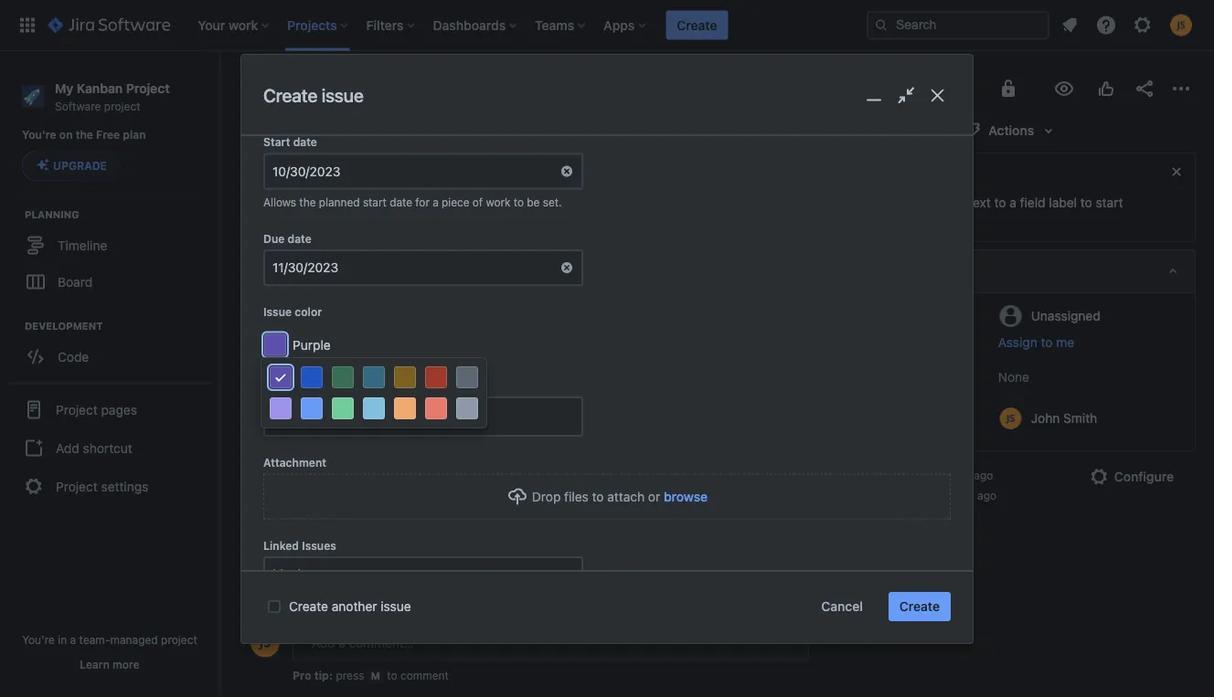 Task type: vqa. For each thing, say whether or not it's contained in the screenshot.
Create issue dialog
yes



Task type: locate. For each thing, give the bounding box(es) containing it.
you're left the on
[[22, 129, 56, 141]]

my
[[55, 80, 73, 96], [341, 81, 359, 96]]

john
[[298, 409, 327, 424]]

11/30/2023
[[273, 260, 338, 275]]

configure
[[1115, 470, 1174, 485]]

the for on
[[76, 129, 93, 141]]

upgrade
[[53, 159, 107, 172]]

project
[[104, 100, 140, 112], [412, 322, 453, 337], [161, 634, 197, 647]]

1 horizontal spatial create button
[[889, 593, 951, 622]]

to right label
[[1081, 195, 1093, 210]]

Orange radio
[[423, 364, 450, 391]]

2 vertical spatial date
[[288, 232, 312, 245]]

discard & close image
[[925, 82, 951, 109]]

a left field
[[1010, 195, 1017, 210]]

date up bold ⌘b icon
[[390, 196, 412, 209]]

0 horizontal spatial start
[[363, 196, 387, 209]]

m
[[371, 671, 380, 683]]

smith
[[331, 409, 364, 424]]

2 kanban from the left
[[362, 81, 407, 96]]

0 vertical spatial create button
[[666, 11, 728, 40]]

1 vertical spatial project
[[412, 322, 453, 337]]

0 vertical spatial clear image
[[560, 164, 574, 179]]

project right 'managed'
[[161, 634, 197, 647]]

attachment
[[263, 457, 326, 469]]

add
[[369, 156, 393, 171], [56, 441, 79, 456]]

1 my from the left
[[55, 80, 73, 96]]

dark blue image
[[301, 398, 323, 420]]

1 vertical spatial task
[[275, 293, 308, 308]]

reporter
[[263, 379, 311, 392]]

project up plan
[[126, 80, 170, 96]]

1 horizontal spatial my
[[341, 81, 359, 96]]

menu bar
[[292, 582, 472, 604]]

start right planned
[[363, 196, 387, 209]]

hide message image
[[1166, 161, 1188, 183]]

Purple radio
[[267, 364, 294, 392]]

comment
[[401, 670, 449, 683]]

development group
[[9, 319, 219, 381]]

project up add shortcut
[[56, 402, 98, 417]]

kanban
[[77, 80, 123, 96], [362, 81, 407, 96]]

0 vertical spatial add
[[369, 156, 393, 171]]

1 vertical spatial you're
[[22, 634, 55, 647]]

open image
[[554, 564, 576, 586]]

my kanban project link
[[319, 78, 452, 100]]

my right my kanban project image
[[341, 81, 359, 96]]

activity
[[249, 559, 295, 574]]

no restrictions image
[[998, 78, 1020, 100]]

search image
[[874, 18, 889, 32]]

to left me
[[1041, 335, 1053, 350]]

2 my from the left
[[341, 81, 359, 96]]

issue
[[322, 85, 364, 106], [440, 156, 471, 171], [549, 156, 580, 171], [381, 599, 411, 615]]

upload image
[[507, 486, 528, 508]]

drop
[[532, 489, 561, 504]]

pages
[[101, 402, 137, 417]]

task 1 description:
[[275, 293, 411, 308]]

2 vertical spatial project
[[161, 634, 197, 647]]

orange image
[[425, 367, 447, 389]]

projects link
[[249, 78, 297, 100]]

1 clear image from the top
[[560, 164, 574, 179]]

task 1 date: oct 30, 2023
[[275, 355, 436, 370]]

project inside my kanban project software project
[[126, 80, 170, 96]]

label
[[1049, 195, 1077, 210]]

start
[[1096, 195, 1123, 210], [363, 196, 387, 209]]

allows the planned start date for a piece of work to be set.
[[263, 196, 562, 209]]

1 horizontal spatial for
[[416, 196, 430, 209]]

allows
[[263, 196, 296, 209]]

to inside button
[[1041, 335, 1053, 350]]

0 horizontal spatial project
[[104, 100, 140, 112]]

1 down purple
[[310, 355, 316, 370]]

add for add a child issue
[[369, 156, 393, 171]]

Dark orange radio
[[423, 395, 450, 423]]

to right m
[[387, 670, 397, 683]]

a inside button
[[397, 156, 404, 171]]

task down projects link
[[249, 112, 301, 138]]

seconds
[[928, 469, 971, 482], [931, 489, 975, 502]]

issue color
[[263, 306, 322, 319]]

add left shortcut
[[56, 441, 79, 456]]

exit full screen image
[[893, 82, 919, 109]]

0 vertical spatial for
[[416, 196, 430, 209]]

Yellow radio
[[391, 364, 419, 391]]

for right the task
[[393, 322, 409, 337]]

2 clear image from the top
[[560, 260, 574, 275]]

1 up is
[[312, 293, 318, 308]]

timeline link
[[9, 227, 210, 264]]

kanban inside my kanban project software project
[[77, 80, 123, 96]]

start inside next to a field label to start pinning.
[[1096, 195, 1123, 210]]

start inside scrollable content region
[[363, 196, 387, 209]]

project down 'primary' element at the top of the page
[[410, 81, 452, 96]]

jira software image
[[48, 14, 170, 36], [48, 14, 170, 36]]

kanban for my kanban project
[[362, 81, 407, 96]]

my up software
[[55, 80, 73, 96]]

a left child
[[397, 156, 404, 171]]

link
[[520, 156, 546, 171]]

1 vertical spatial the
[[299, 196, 316, 209]]

project pages link
[[7, 390, 212, 430]]

1 vertical spatial ago
[[978, 489, 997, 502]]

task
[[365, 322, 389, 337]]

first
[[339, 322, 361, 337]]

for left piece
[[416, 196, 430, 209]]

my inside my kanban project software project
[[55, 80, 73, 96]]

clear image up set.
[[560, 164, 574, 179]]

Grey radio
[[454, 364, 481, 391]]

kanban for my kanban project software project
[[77, 80, 123, 96]]

add left child
[[369, 156, 393, 171]]

2 vertical spatial the
[[316, 322, 335, 337]]

add inside group
[[56, 441, 79, 456]]

assign to me button
[[998, 334, 1177, 352]]

start
[[263, 136, 290, 149]]

minimize image
[[861, 82, 887, 109]]

create button
[[666, 11, 728, 40], [889, 593, 951, 622]]

for inside description - main content area, start typing to enter text. text box
[[393, 322, 409, 337]]

development
[[25, 320, 103, 332]]

field
[[1020, 195, 1046, 210]]

my for my kanban project software project
[[55, 80, 73, 96]]

date for 10/30/2023
[[293, 136, 317, 149]]

you're left in on the bottom of the page
[[22, 634, 55, 647]]

0 horizontal spatial for
[[393, 322, 409, 337]]

1 kanban from the left
[[77, 80, 123, 96]]

30,
[[383, 355, 402, 370]]

1 vertical spatial seconds
[[931, 489, 975, 502]]

1 for task 1 date: oct 30, 2023
[[310, 355, 316, 370]]

you're
[[22, 129, 56, 141], [22, 634, 55, 647]]

grey image
[[456, 367, 478, 389]]

upgrade button
[[23, 151, 121, 180]]

the right is
[[316, 322, 335, 337]]

1 down create issue
[[306, 112, 316, 138]]

1 for task 1
[[306, 112, 316, 138]]

0 vertical spatial task
[[249, 112, 301, 138]]

the right the allows
[[299, 196, 316, 209]]

0 horizontal spatial kanban
[[77, 80, 123, 96]]

a right in on the bottom of the page
[[70, 634, 76, 647]]

kanban up software
[[77, 80, 123, 96]]

group
[[7, 383, 212, 512]]

a left piece
[[433, 196, 439, 209]]

task up 'reporter *'
[[275, 355, 307, 370]]

1 vertical spatial add
[[56, 441, 79, 456]]

0 vertical spatial project
[[104, 100, 140, 112]]

0 horizontal spatial create button
[[666, 11, 728, 40]]

2 you're from the top
[[22, 634, 55, 647]]

0 vertical spatial date
[[293, 136, 317, 149]]

issue inside link issue button
[[549, 156, 580, 171]]

Dark grey radio
[[454, 395, 481, 423]]

the inside description - main content area, start typing to enter text. text box
[[316, 322, 335, 337]]

project up 2023
[[412, 322, 453, 337]]

kanban right my kanban project image
[[362, 81, 407, 96]]

date:
[[319, 355, 350, 370]]

task up this
[[275, 293, 308, 308]]

date right due
[[288, 232, 312, 245]]

dark teal image
[[363, 398, 385, 420]]

0 horizontal spatial my
[[55, 80, 73, 96]]

Dark green radio
[[329, 395, 357, 423]]

1 vertical spatial clear image
[[560, 260, 574, 275]]

0 vertical spatial the
[[76, 129, 93, 141]]

my for my kanban project
[[341, 81, 359, 96]]

green image
[[332, 367, 354, 389]]

files
[[564, 489, 589, 504]]

Search field
[[867, 11, 1050, 40]]

clear image down numbered list ⌘⇧7 image
[[560, 260, 574, 275]]

1
[[306, 112, 316, 138], [312, 293, 318, 308], [457, 322, 463, 337], [310, 355, 316, 370]]

Description - Main content area, start typing to enter text. text field
[[275, 293, 783, 442]]

learn more
[[80, 658, 140, 671]]

you're for you're on the free plan
[[22, 129, 56, 141]]

planning group
[[9, 207, 219, 306]]

timeline
[[58, 238, 107, 253]]

create button inside 'primary' element
[[666, 11, 728, 40]]

project up plan
[[104, 100, 140, 112]]

ago
[[974, 469, 994, 482], [978, 489, 997, 502]]

5
[[918, 469, 925, 482], [921, 489, 928, 502]]

this is the first task for project 1
[[275, 322, 463, 337]]

the right the on
[[76, 129, 93, 141]]

0 vertical spatial ago
[[974, 469, 994, 482]]

project
[[126, 80, 170, 96], [410, 81, 452, 96], [56, 402, 98, 417], [56, 479, 98, 494]]

for inside scrollable content region
[[416, 196, 430, 209]]

0 vertical spatial you're
[[22, 129, 56, 141]]

option group
[[262, 359, 487, 428]]

is
[[303, 322, 313, 337]]

1 vertical spatial for
[[393, 322, 409, 337]]

Dark yellow radio
[[391, 395, 419, 423]]

to right next
[[995, 195, 1007, 210]]

1 horizontal spatial project
[[161, 634, 197, 647]]

clear image
[[560, 164, 574, 179], [560, 260, 574, 275]]

1 you're from the top
[[22, 129, 56, 141]]

1 for task 1 description:
[[312, 293, 318, 308]]

pinning.
[[875, 214, 922, 229]]

john smith image
[[267, 406, 289, 428]]

description:
[[321, 293, 411, 308]]

date up attach
[[293, 136, 317, 149]]

issue inside add a child issue button
[[440, 156, 471, 171]]

press
[[336, 670, 364, 683]]

project inside my kanban project software project
[[104, 100, 140, 112]]

Blue radio
[[298, 364, 326, 391]]

1 horizontal spatial add
[[369, 156, 393, 171]]

start right label
[[1096, 195, 1123, 210]]

1 horizontal spatial kanban
[[362, 81, 407, 96]]

Dark purple radio
[[267, 395, 294, 423]]

to left the be
[[514, 196, 524, 209]]

comments button
[[329, 582, 406, 604]]

due
[[263, 232, 285, 245]]

1 vertical spatial date
[[390, 196, 412, 209]]

my kanban project software project
[[55, 80, 170, 112]]

board link
[[9, 264, 210, 300]]

0 horizontal spatial add
[[56, 441, 79, 456]]

1 horizontal spatial start
[[1096, 195, 1123, 210]]

2 horizontal spatial project
[[412, 322, 453, 337]]



Task type: describe. For each thing, give the bounding box(es) containing it.
my kanban project image
[[319, 81, 334, 96]]

all
[[301, 585, 317, 600]]

john smith
[[298, 409, 364, 424]]

linked
[[263, 539, 299, 552]]

primary element
[[11, 0, 867, 51]]

plan
[[123, 129, 146, 141]]

projects
[[249, 81, 297, 96]]

numbered list ⌘⇧7 image
[[541, 230, 563, 252]]

Teal radio
[[360, 364, 388, 391]]

blocks
[[273, 567, 311, 582]]

unassigned
[[1031, 308, 1101, 323]]

scrollable content region
[[241, 133, 973, 637]]

code link
[[9, 339, 210, 375]]

save button
[[250, 479, 301, 508]]

dark yellow image
[[394, 398, 416, 420]]

tip:
[[314, 670, 333, 683]]

cancel
[[822, 599, 863, 615]]

a inside region
[[433, 196, 439, 209]]

you're on the free plan
[[22, 129, 146, 141]]

project inside description - main content area, start typing to enter text. text box
[[412, 322, 453, 337]]

set.
[[543, 196, 562, 209]]

attach button
[[249, 149, 331, 178]]

create issue dialog
[[241, 55, 973, 644]]

create issue
[[263, 85, 364, 106]]

clear image for 11/30/2023
[[560, 260, 574, 275]]

color
[[295, 306, 322, 319]]

description
[[249, 197, 319, 212]]

Dark blue radio
[[298, 395, 326, 423]]

create inside 'primary' element
[[677, 17, 717, 32]]

task for task 1 description:
[[275, 293, 308, 308]]

bold ⌘b image
[[386, 230, 408, 252]]

reporter *
[[263, 379, 318, 392]]

you're for you're in a team-managed project
[[22, 634, 55, 647]]

more
[[113, 658, 140, 671]]

yellow image
[[394, 367, 416, 389]]

task for task 1
[[249, 112, 301, 138]]

planned
[[319, 196, 360, 209]]

drop files to attach or browse
[[532, 489, 708, 504]]

dark green image
[[332, 398, 354, 420]]

menu bar containing all
[[292, 582, 472, 604]]

1 vertical spatial create button
[[889, 593, 951, 622]]

project settings link
[[7, 467, 212, 507]]

shortcut
[[83, 441, 132, 456]]

2 vertical spatial task
[[275, 355, 307, 370]]

link issue
[[520, 156, 580, 171]]

attach
[[280, 156, 320, 171]]

browse
[[664, 489, 708, 504]]

purple
[[293, 337, 331, 352]]

created
[[874, 469, 915, 482]]

a inside next to a field label to start pinning.
[[1010, 195, 1017, 210]]

assign to me
[[998, 335, 1075, 350]]

browse button
[[664, 488, 708, 506]]

or
[[648, 489, 660, 504]]

date for 11/30/2023
[[288, 232, 312, 245]]

group containing project pages
[[7, 383, 212, 512]]

learn
[[80, 658, 110, 671]]

you're in a team-managed project
[[22, 634, 197, 647]]

attach
[[608, 489, 645, 504]]

project settings
[[56, 479, 148, 494]]

cancel button
[[811, 593, 874, 622]]

next to a field label to start pinning.
[[875, 195, 1123, 229]]

Linked Issues text field
[[273, 566, 276, 584]]

Dark teal radio
[[360, 395, 388, 423]]

add shortcut
[[56, 441, 132, 456]]

software
[[55, 100, 101, 112]]

assign
[[998, 335, 1038, 350]]

create another issue
[[289, 599, 411, 615]]

show:
[[249, 585, 285, 600]]

1 up grey option
[[457, 322, 463, 337]]

me
[[1057, 335, 1075, 350]]

link image
[[579, 230, 601, 252]]

linked issues
[[263, 539, 336, 552]]

board
[[58, 274, 93, 289]]

*
[[313, 379, 318, 392]]

learn more button
[[80, 658, 140, 672]]

clear image for 10/30/2023
[[560, 164, 574, 179]]

dark orange image
[[425, 398, 447, 420]]

none
[[998, 370, 1030, 385]]

another
[[332, 599, 377, 615]]

start date
[[263, 136, 317, 149]]

issues
[[302, 539, 336, 552]]

the for is
[[316, 322, 335, 337]]

issue
[[263, 306, 292, 319]]

piece
[[442, 196, 470, 209]]

code
[[58, 349, 89, 364]]

blue image
[[301, 367, 323, 389]]

teal image
[[363, 367, 385, 389]]

managed
[[110, 634, 158, 647]]

settings
[[101, 479, 148, 494]]

add a child issue
[[369, 156, 471, 171]]

project down add shortcut
[[56, 479, 98, 494]]

to right 'files'
[[592, 489, 604, 504]]

dark purple image
[[270, 398, 292, 420]]

Green radio
[[329, 364, 357, 391]]

0 vertical spatial 5
[[918, 469, 925, 482]]

add a child issue button
[[338, 149, 482, 178]]

oct
[[358, 355, 380, 370]]

team-
[[79, 634, 110, 647]]

planning
[[25, 208, 79, 220]]

task 1
[[249, 112, 316, 138]]

add for add shortcut
[[56, 441, 79, 456]]

the inside scrollable content region
[[299, 196, 316, 209]]

project pages
[[56, 402, 137, 417]]

create banner
[[0, 0, 1215, 51]]

profile image of john smith image
[[251, 629, 280, 658]]

0 vertical spatial seconds
[[928, 469, 971, 482]]

free
[[96, 129, 120, 141]]

my kanban project
[[341, 81, 452, 96]]

purple image
[[271, 368, 291, 390]]

italic ⌘i image
[[408, 230, 430, 252]]

for for date
[[416, 196, 430, 209]]

change color, purple selected image
[[264, 334, 286, 356]]

be
[[527, 196, 540, 209]]

save
[[261, 486, 290, 501]]

configure link
[[1078, 463, 1185, 492]]

work
[[486, 196, 511, 209]]

Add a comment… field
[[293, 625, 810, 662]]

next
[[966, 195, 991, 210]]

1 vertical spatial 5
[[921, 489, 928, 502]]

child
[[407, 156, 436, 171]]

bullet list ⌘⇧8 image
[[519, 230, 541, 252]]

comments
[[335, 585, 400, 600]]

10/30/2023
[[273, 164, 341, 179]]

for for task
[[393, 322, 409, 337]]

dark grey image
[[456, 398, 478, 420]]



